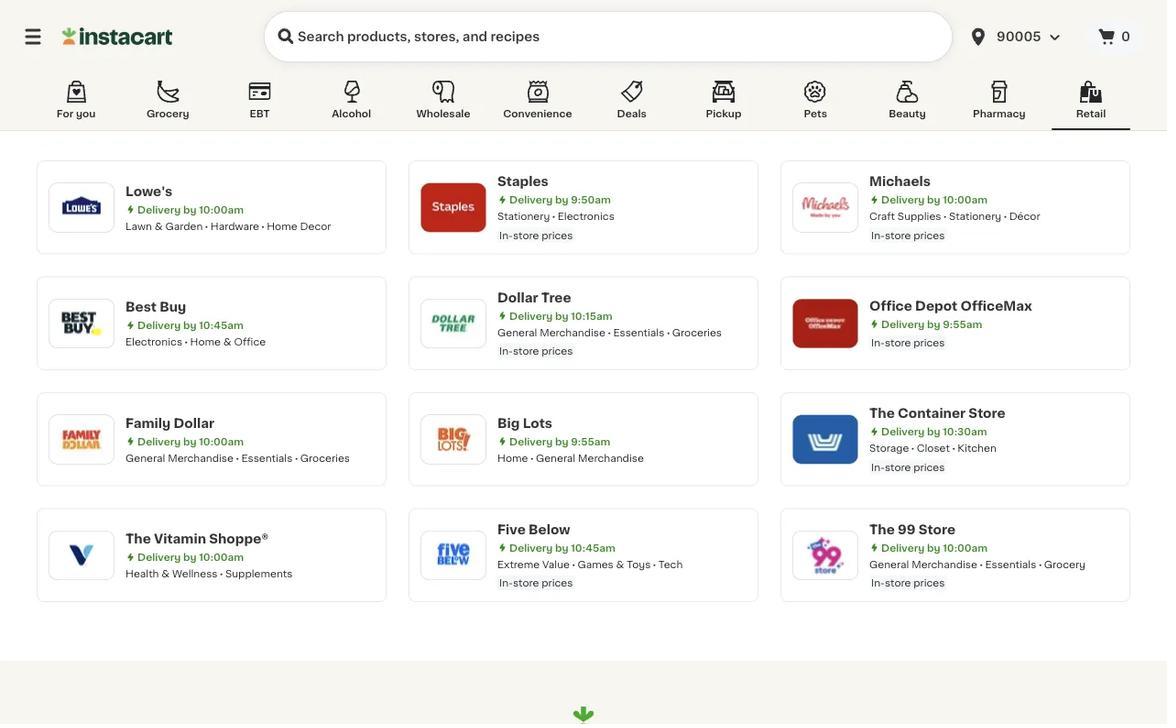 Task type: vqa. For each thing, say whether or not it's contained in the screenshot.
HMart Pickup
no



Task type: locate. For each thing, give the bounding box(es) containing it.
delivery for staples
[[510, 195, 553, 205]]

ebt
[[250, 109, 270, 119]]

10:45am
[[199, 320, 244, 330], [571, 543, 616, 553]]

0 vertical spatial store
[[969, 407, 1006, 420]]

delivery for the container store
[[882, 427, 925, 437]]

delivery by 10:00am up the wellness on the bottom of the page
[[138, 552, 244, 562]]

delivery for the 99 store
[[882, 543, 925, 553]]

delivery for the vitamin shoppe®
[[138, 552, 181, 562]]

closet
[[917, 443, 951, 453]]

delivery by 9:55am down depot
[[882, 319, 983, 329]]

0 vertical spatial electronics
[[558, 211, 615, 221]]

0 vertical spatial groceries
[[673, 327, 722, 337]]

10:00am
[[943, 195, 988, 205], [199, 204, 244, 214], [199, 436, 244, 446], [943, 543, 988, 553], [199, 552, 244, 562]]

by up garden
[[183, 204, 197, 214]]

delivery by 9:55am up home general merchandise
[[510, 436, 611, 446]]

10:45am up electronics home & office
[[199, 320, 244, 330]]

delivery by 10:00am down the 99 store
[[882, 543, 988, 553]]

delivery for big lots
[[510, 436, 553, 446]]

2 horizontal spatial home
[[498, 453, 528, 463]]

home left decor
[[267, 221, 298, 231]]

1 vertical spatial office
[[234, 337, 266, 347]]

0 vertical spatial 9:55am
[[943, 319, 983, 329]]

delivery for office depot officemax
[[882, 319, 925, 329]]

delivery up in-store prices
[[882, 319, 925, 329]]

merchandise inside general merchandise essentials grocery in-store prices
[[912, 559, 978, 569]]

10:00am for lowe's
[[199, 204, 244, 214]]

delivery by 10:00am up "supplies"
[[882, 195, 988, 205]]

by up 'value'
[[555, 543, 569, 553]]

delivery by 10:00am down family dollar
[[138, 436, 244, 446]]

prices down the delivery by 10:15am
[[542, 346, 573, 356]]

90005 button
[[961, 11, 1085, 62], [968, 11, 1078, 62]]

10:00am for michaels
[[943, 195, 988, 205]]

delivery by 10:00am
[[882, 195, 988, 205], [138, 204, 244, 214], [138, 436, 244, 446], [882, 543, 988, 553], [138, 552, 244, 562]]

in- inside general merchandise essentials groceries in-store prices
[[500, 346, 513, 356]]

1 vertical spatial groceries
[[301, 453, 350, 463]]

below
[[529, 523, 571, 536]]

essentials inside general merchandise essentials groceries in-store prices
[[614, 327, 665, 337]]

prices down delivery by 9:50am
[[542, 230, 573, 240]]

store inside craft supplies stationery décor in-store prices
[[885, 230, 912, 240]]

10:00am for the vitamin shoppe®
[[199, 552, 244, 562]]

delivery by 10:00am for michaels
[[882, 195, 988, 205]]

delivery down dollar tree
[[510, 311, 553, 321]]

0 horizontal spatial delivery by 10:45am
[[138, 320, 244, 330]]

1 horizontal spatial electronics
[[558, 211, 615, 221]]

9:55am down office depot officemax on the right of page
[[943, 319, 983, 329]]

1 horizontal spatial grocery
[[1045, 559, 1086, 569]]

delivery by 10:45am for five below
[[510, 543, 616, 553]]

1 horizontal spatial stationery
[[950, 211, 1002, 221]]

by down depot
[[928, 319, 941, 329]]

10:00am up lawn & garden hardware home decor
[[199, 204, 244, 214]]

0 horizontal spatial home
[[190, 337, 221, 347]]

1 vertical spatial delivery by 10:45am
[[510, 543, 616, 553]]

the
[[870, 407, 895, 420], [870, 523, 895, 536], [126, 532, 151, 545]]

best buy logo image
[[58, 300, 105, 347]]

9:55am
[[943, 319, 983, 329], [571, 436, 611, 446]]

pickup
[[706, 109, 742, 119]]

groceries inside general merchandise essentials groceries in-store prices
[[673, 327, 722, 337]]

0 horizontal spatial dollar
[[174, 416, 215, 429]]

store
[[513, 230, 539, 240], [885, 230, 912, 240], [885, 338, 912, 348], [513, 346, 539, 356], [885, 462, 912, 472], [513, 578, 539, 588], [885, 578, 912, 588]]

in- down extreme
[[500, 578, 513, 588]]

10:45am up games
[[571, 543, 616, 553]]

grocery inside general merchandise essentials grocery in-store prices
[[1045, 559, 1086, 569]]

store down 99
[[885, 578, 912, 588]]

officemax
[[961, 299, 1033, 312]]

dollar right family on the bottom left of the page
[[174, 416, 215, 429]]

10:00am up general merchandise essentials grocery in-store prices
[[943, 543, 988, 553]]

1 stationery from the left
[[498, 211, 550, 221]]

0 horizontal spatial delivery by 9:55am
[[510, 436, 611, 446]]

delivery by 10:45am up 'value'
[[510, 543, 616, 553]]

the up health
[[126, 532, 151, 545]]

0 horizontal spatial essentials
[[241, 453, 293, 463]]

0 horizontal spatial office
[[234, 337, 266, 347]]

the up "storage"
[[870, 407, 895, 420]]

1 vertical spatial essentials
[[241, 453, 293, 463]]

by up the stationery electronics in-store prices
[[555, 195, 569, 205]]

essentials inside general merchandise essentials grocery in-store prices
[[986, 559, 1037, 569]]

store for the 99 store
[[919, 523, 956, 536]]

2 stationery from the left
[[950, 211, 1002, 221]]

0 vertical spatial essentials
[[614, 327, 665, 337]]

None search field
[[264, 11, 953, 62]]

1 vertical spatial 9:55am
[[571, 436, 611, 446]]

delivery by 10:15am
[[510, 311, 613, 321]]

1 horizontal spatial delivery by 9:55am
[[882, 319, 983, 329]]

0 horizontal spatial store
[[919, 523, 956, 536]]

merchandise inside general merchandise essentials groceries in-store prices
[[540, 327, 606, 337]]

0 vertical spatial office
[[870, 299, 913, 312]]

delivery down the "michaels"
[[882, 195, 925, 205]]

delivery by 9:55am for lots
[[510, 436, 611, 446]]

general down dollar tree
[[498, 327, 538, 337]]

delivery down the 'lowe's'
[[138, 204, 181, 214]]

prices inside the stationery electronics in-store prices
[[542, 230, 573, 240]]

general inside general merchandise essentials groceries in-store prices
[[498, 327, 538, 337]]

by for family dollar
[[183, 436, 197, 446]]

delivery by 9:55am
[[882, 319, 983, 329], [510, 436, 611, 446]]

by for michaels
[[928, 195, 941, 205]]

1 horizontal spatial store
[[969, 407, 1006, 420]]

prices down 'value'
[[542, 578, 573, 588]]

delivery for lowe's
[[138, 204, 181, 214]]

delivery by 10:00am for the 99 store
[[882, 543, 988, 553]]

1 horizontal spatial home
[[267, 221, 298, 231]]

dollar left the tree
[[498, 291, 539, 304]]

retail
[[1077, 109, 1107, 119]]

1 horizontal spatial dollar
[[498, 291, 539, 304]]

the 99 store
[[870, 523, 956, 536]]

prices down closet
[[914, 462, 946, 472]]

delivery up "storage"
[[882, 427, 925, 437]]

0 horizontal spatial grocery
[[147, 109, 189, 119]]

in-
[[500, 230, 513, 240], [872, 230, 886, 240], [872, 338, 886, 348], [500, 346, 513, 356], [872, 462, 886, 472], [500, 578, 513, 588], [872, 578, 886, 588]]

1 horizontal spatial 9:55am
[[943, 319, 983, 329]]

groceries for general merchandise essentials groceries in-store prices
[[673, 327, 722, 337]]

lowe's
[[126, 184, 173, 197]]

in- right office depot officemax logo
[[872, 338, 886, 348]]

1 vertical spatial delivery by 9:55am
[[510, 436, 611, 446]]

delivery up health
[[138, 552, 181, 562]]

decor
[[300, 221, 331, 231]]

prices down "supplies"
[[914, 230, 946, 240]]

1 horizontal spatial essentials
[[614, 327, 665, 337]]

general down 99
[[870, 559, 910, 569]]

vitamin
[[154, 532, 206, 545]]

0 horizontal spatial groceries
[[301, 453, 350, 463]]

2 horizontal spatial essentials
[[986, 559, 1037, 569]]

best
[[126, 300, 157, 313]]

general for general merchandise essentials groceries
[[126, 453, 165, 463]]

convenience button
[[496, 77, 580, 130]]

0 horizontal spatial 9:55am
[[571, 436, 611, 446]]

general
[[498, 327, 538, 337], [126, 453, 165, 463], [536, 453, 576, 463], [870, 559, 910, 569]]

store right 99
[[919, 523, 956, 536]]

pets button
[[777, 77, 856, 130]]

home
[[267, 221, 298, 231], [190, 337, 221, 347], [498, 453, 528, 463]]

by up "supplies"
[[928, 195, 941, 205]]

store inside extreme value games & toys tech in-store prices
[[513, 578, 539, 588]]

pickup button
[[685, 77, 764, 130]]

general inside general merchandise essentials grocery in-store prices
[[870, 559, 910, 569]]

1 vertical spatial dollar
[[174, 416, 215, 429]]

store down extreme
[[513, 578, 539, 588]]

2 90005 button from the left
[[968, 11, 1078, 62]]

wholesale
[[417, 109, 471, 119]]

store down "storage"
[[885, 462, 912, 472]]

dollar tree logo image
[[430, 300, 478, 347]]

delivery down 99
[[882, 543, 925, 553]]

electronics
[[558, 211, 615, 221], [126, 337, 182, 347]]

in- down craft at the top right of the page
[[872, 230, 886, 240]]

general for general merchandise essentials groceries in-store prices
[[498, 327, 538, 337]]

family dollar
[[126, 416, 215, 429]]

in- inside extreme value games & toys tech in-store prices
[[500, 578, 513, 588]]

prices inside storage closet kitchen in-store prices
[[914, 462, 946, 472]]

office
[[870, 299, 913, 312], [234, 337, 266, 347]]

9:55am up home general merchandise
[[571, 436, 611, 446]]

electronics down 9:50am
[[558, 211, 615, 221]]

0 vertical spatial delivery by 9:55am
[[882, 319, 983, 329]]

pharmacy button
[[960, 77, 1039, 130]]

in- right the 99 store logo
[[872, 578, 886, 588]]

stationery left 'décor' on the top of the page
[[950, 211, 1002, 221]]

buy
[[160, 300, 186, 313]]

delivery by 10:45am up electronics home & office
[[138, 320, 244, 330]]

delivery down family dollar
[[138, 436, 181, 446]]

shop categories tab list
[[37, 77, 1131, 130]]

by down the 99 store
[[928, 543, 941, 553]]

convenience
[[504, 109, 572, 119]]

wellness
[[172, 569, 218, 579]]

merchandise for general merchandise essentials groceries in-store prices
[[540, 327, 606, 337]]

essentials
[[614, 327, 665, 337], [241, 453, 293, 463], [986, 559, 1037, 569]]

1 vertical spatial 10:45am
[[571, 543, 616, 553]]

in- right dollar tree logo
[[500, 346, 513, 356]]

1 horizontal spatial 10:45am
[[571, 543, 616, 553]]

10:15am
[[571, 311, 613, 321]]

toys
[[627, 559, 651, 569]]

grocery
[[147, 109, 189, 119], [1045, 559, 1086, 569]]

five below
[[498, 523, 571, 536]]

delivery by 9:50am
[[510, 195, 611, 205]]

merchandise for general merchandise essentials grocery in-store prices
[[912, 559, 978, 569]]

by for the container store
[[928, 427, 941, 437]]

stationery down staples
[[498, 211, 550, 221]]

general down family on the bottom left of the page
[[126, 453, 165, 463]]

in- down "storage"
[[872, 462, 886, 472]]

10:00am up health & wellness supplements
[[199, 552, 244, 562]]

0 horizontal spatial stationery
[[498, 211, 550, 221]]

delivery by 10:00am up garden
[[138, 204, 244, 214]]

by for dollar tree
[[555, 311, 569, 321]]

electronics down best buy
[[126, 337, 182, 347]]

2 vertical spatial home
[[498, 453, 528, 463]]

delivery down five below
[[510, 543, 553, 553]]

0 vertical spatial home
[[267, 221, 298, 231]]

prices down the 99 store
[[914, 578, 946, 588]]

10:00am up craft supplies stationery décor in-store prices
[[943, 195, 988, 205]]

prices
[[542, 230, 573, 240], [914, 230, 946, 240], [914, 338, 946, 348], [542, 346, 573, 356], [914, 462, 946, 472], [542, 578, 573, 588], [914, 578, 946, 588]]

groceries
[[673, 327, 722, 337], [301, 453, 350, 463]]

by down the tree
[[555, 311, 569, 321]]

10:00am for the 99 store
[[943, 543, 988, 553]]

prices inside general merchandise essentials groceries in-store prices
[[542, 346, 573, 356]]

by down family dollar
[[183, 436, 197, 446]]

store
[[969, 407, 1006, 420], [919, 523, 956, 536]]

delivery down big lots
[[510, 436, 553, 446]]

0
[[1122, 30, 1131, 43]]

décor
[[1010, 211, 1041, 221]]

general merchandise essentials groceries
[[126, 453, 350, 463]]

9:55am for lots
[[571, 436, 611, 446]]

games
[[578, 559, 614, 569]]

stationery inside craft supplies stationery décor in-store prices
[[950, 211, 1002, 221]]

garden
[[165, 221, 203, 231]]

general for general merchandise essentials grocery in-store prices
[[870, 559, 910, 569]]

delivery for michaels
[[882, 195, 925, 205]]

2 vertical spatial essentials
[[986, 559, 1037, 569]]

the for the 99 store
[[870, 523, 895, 536]]

merchandise
[[540, 327, 606, 337], [168, 453, 234, 463], [578, 453, 644, 463], [912, 559, 978, 569]]

by up electronics home & office
[[183, 320, 197, 330]]

0 vertical spatial dollar
[[498, 291, 539, 304]]

by up home general merchandise
[[555, 436, 569, 446]]

delivery down staples
[[510, 195, 553, 205]]

storage closet kitchen in-store prices
[[870, 443, 997, 472]]

by for five below
[[555, 543, 569, 553]]

delivery by 10:45am
[[138, 320, 244, 330], [510, 543, 616, 553]]

1 vertical spatial grocery
[[1045, 559, 1086, 569]]

store down craft at the top right of the page
[[885, 230, 912, 240]]

in- down staples
[[500, 230, 513, 240]]

by up closet
[[928, 427, 941, 437]]

1 horizontal spatial groceries
[[673, 327, 722, 337]]

by
[[555, 195, 569, 205], [928, 195, 941, 205], [183, 204, 197, 214], [555, 311, 569, 321], [928, 319, 941, 329], [183, 320, 197, 330], [928, 427, 941, 437], [183, 436, 197, 446], [555, 436, 569, 446], [555, 543, 569, 553], [928, 543, 941, 553], [183, 552, 197, 562]]

by for office depot officemax
[[928, 319, 941, 329]]

home down big
[[498, 453, 528, 463]]

home up family dollar
[[190, 337, 221, 347]]

1 horizontal spatial delivery by 10:45am
[[510, 543, 616, 553]]

by up the wellness on the bottom of the page
[[183, 552, 197, 562]]

store down delivery by 9:50am
[[513, 230, 539, 240]]

delivery
[[510, 195, 553, 205], [882, 195, 925, 205], [138, 204, 181, 214], [510, 311, 553, 321], [882, 319, 925, 329], [138, 320, 181, 330], [882, 427, 925, 437], [138, 436, 181, 446], [510, 436, 553, 446], [510, 543, 553, 553], [882, 543, 925, 553], [138, 552, 181, 562]]

10:00am up general merchandise essentials groceries
[[199, 436, 244, 446]]

store down the delivery by 10:15am
[[513, 346, 539, 356]]

alcohol button
[[312, 77, 391, 130]]

retail button
[[1052, 77, 1131, 130]]

0 horizontal spatial 10:45am
[[199, 320, 244, 330]]

store up 10:30am
[[969, 407, 1006, 420]]

pharmacy
[[973, 109, 1026, 119]]

delivery down best buy
[[138, 320, 181, 330]]

1 vertical spatial store
[[919, 523, 956, 536]]

the left 99
[[870, 523, 895, 536]]

0 horizontal spatial electronics
[[126, 337, 182, 347]]

stationery
[[498, 211, 550, 221], [950, 211, 1002, 221]]

ebt button
[[220, 77, 299, 130]]

0 vertical spatial grocery
[[147, 109, 189, 119]]

dollar
[[498, 291, 539, 304], [174, 416, 215, 429]]

1 90005 button from the left
[[961, 11, 1085, 62]]

0 vertical spatial delivery by 10:45am
[[138, 320, 244, 330]]

0 vertical spatial 10:45am
[[199, 320, 244, 330]]



Task type: describe. For each thing, give the bounding box(es) containing it.
99
[[898, 523, 916, 536]]

10:45am for below
[[571, 543, 616, 553]]

delivery by 10:00am for lowe's
[[138, 204, 244, 214]]

dollar tree
[[498, 291, 572, 304]]

health
[[126, 569, 159, 579]]

office depot officemax logo image
[[802, 300, 850, 347]]

by for the vitamin shoppe®
[[183, 552, 197, 562]]

health & wellness supplements
[[126, 569, 293, 579]]

0 button
[[1085, 18, 1146, 55]]

store inside general merchandise essentials grocery in-store prices
[[885, 578, 912, 588]]

in- inside general merchandise essentials grocery in-store prices
[[872, 578, 886, 588]]

delivery for family dollar
[[138, 436, 181, 446]]

shoppe®
[[209, 532, 269, 545]]

kitchen
[[958, 443, 997, 453]]

family
[[126, 416, 171, 429]]

craft supplies stationery décor in-store prices
[[870, 211, 1041, 240]]

supplements
[[225, 569, 293, 579]]

90005
[[997, 30, 1042, 43]]

delivery for dollar tree
[[510, 311, 553, 321]]

deals button
[[593, 77, 672, 130]]

lots
[[523, 416, 553, 429]]

beauty
[[889, 109, 927, 119]]

deals
[[617, 109, 647, 119]]

in- inside storage closet kitchen in-store prices
[[872, 462, 886, 472]]

michaels logo image
[[802, 184, 850, 231]]

store inside general merchandise essentials groceries in-store prices
[[513, 346, 539, 356]]

extreme
[[498, 559, 540, 569]]

1 horizontal spatial office
[[870, 299, 913, 312]]

michaels
[[870, 175, 931, 188]]

9:50am
[[571, 195, 611, 205]]

the for the vitamin shoppe®
[[126, 532, 151, 545]]

grocery button
[[129, 77, 207, 130]]

stationery inside the stationery electronics in-store prices
[[498, 211, 550, 221]]

delivery by 10:00am for the vitamin shoppe®
[[138, 552, 244, 562]]

family dollar logo image
[[58, 416, 105, 463]]

prices inside craft supplies stationery décor in-store prices
[[914, 230, 946, 240]]

essentials for the 99 store
[[986, 559, 1037, 569]]

store down office depot officemax on the right of page
[[885, 338, 912, 348]]

1 vertical spatial home
[[190, 337, 221, 347]]

for you
[[57, 109, 96, 119]]

1 vertical spatial electronics
[[126, 337, 182, 347]]

general merchandise essentials groceries in-store prices
[[498, 327, 722, 356]]

electronics inside the stationery electronics in-store prices
[[558, 211, 615, 221]]

stationery electronics in-store prices
[[498, 211, 615, 240]]

extreme value games & toys tech in-store prices
[[498, 559, 683, 588]]

tech
[[659, 559, 683, 569]]

supplies
[[898, 211, 942, 221]]

big
[[498, 416, 520, 429]]

staples
[[498, 175, 549, 188]]

10:00am for family dollar
[[199, 436, 244, 446]]

pets
[[804, 109, 828, 119]]

10:30am
[[943, 427, 988, 437]]

the vitamin shoppe®
[[126, 532, 269, 545]]

hardware
[[211, 221, 259, 231]]

delivery for best buy
[[138, 320, 181, 330]]

in- inside craft supplies stationery décor in-store prices
[[872, 230, 886, 240]]

you
[[76, 109, 96, 119]]

essentials for dollar tree
[[614, 327, 665, 337]]

10:45am for buy
[[199, 320, 244, 330]]

five below logo image
[[430, 531, 478, 579]]

lawn
[[126, 221, 152, 231]]

groceries for general merchandise essentials groceries
[[301, 453, 350, 463]]

five
[[498, 523, 526, 536]]

delivery by 10:30am
[[882, 427, 988, 437]]

value
[[543, 559, 570, 569]]

in-store prices
[[872, 338, 946, 348]]

by for big lots
[[555, 436, 569, 446]]

best buy
[[126, 300, 186, 313]]

wholesale button
[[404, 77, 483, 130]]

store for the container store
[[969, 407, 1006, 420]]

lawn & garden hardware home decor
[[126, 221, 331, 231]]

9:55am for depot
[[943, 319, 983, 329]]

big lots logo image
[[430, 416, 478, 463]]

by for staples
[[555, 195, 569, 205]]

home general merchandise
[[498, 453, 644, 463]]

grocery inside button
[[147, 109, 189, 119]]

by for the 99 store
[[928, 543, 941, 553]]

prices down depot
[[914, 338, 946, 348]]

big lots
[[498, 416, 553, 429]]

alcohol
[[332, 109, 371, 119]]

delivery by 10:45am for best buy
[[138, 320, 244, 330]]

by for best buy
[[183, 320, 197, 330]]

in- inside the stationery electronics in-store prices
[[500, 230, 513, 240]]

tree
[[542, 291, 572, 304]]

store inside the stationery electronics in-store prices
[[513, 230, 539, 240]]

general down the lots on the bottom
[[536, 453, 576, 463]]

office depot officemax
[[870, 299, 1033, 312]]

by for lowe's
[[183, 204, 197, 214]]

lowe's logo image
[[58, 184, 105, 231]]

store inside storage closet kitchen in-store prices
[[885, 462, 912, 472]]

the container store
[[870, 407, 1006, 420]]

delivery by 9:55am for depot
[[882, 319, 983, 329]]

craft
[[870, 211, 896, 221]]

the for the container store
[[870, 407, 895, 420]]

container
[[898, 407, 966, 420]]

delivery by 10:00am for family dollar
[[138, 436, 244, 446]]

the vitamin shoppe® logo image
[[58, 531, 105, 579]]

merchandise for general merchandise essentials groceries
[[168, 453, 234, 463]]

for you button
[[37, 77, 116, 130]]

storage
[[870, 443, 910, 453]]

staples logo image
[[430, 184, 478, 231]]

general merchandise essentials grocery in-store prices
[[870, 559, 1086, 588]]

the container store logo image
[[802, 416, 850, 463]]

the 99 store logo image
[[802, 531, 850, 579]]

Search field
[[264, 11, 953, 62]]

delivery for five below
[[510, 543, 553, 553]]

for
[[57, 109, 74, 119]]

beauty button
[[869, 77, 947, 130]]

prices inside extreme value games & toys tech in-store prices
[[542, 578, 573, 588]]

prices inside general merchandise essentials grocery in-store prices
[[914, 578, 946, 588]]

& inside extreme value games & toys tech in-store prices
[[617, 559, 625, 569]]

instacart image
[[62, 26, 172, 48]]

electronics home & office
[[126, 337, 266, 347]]

depot
[[916, 299, 958, 312]]



